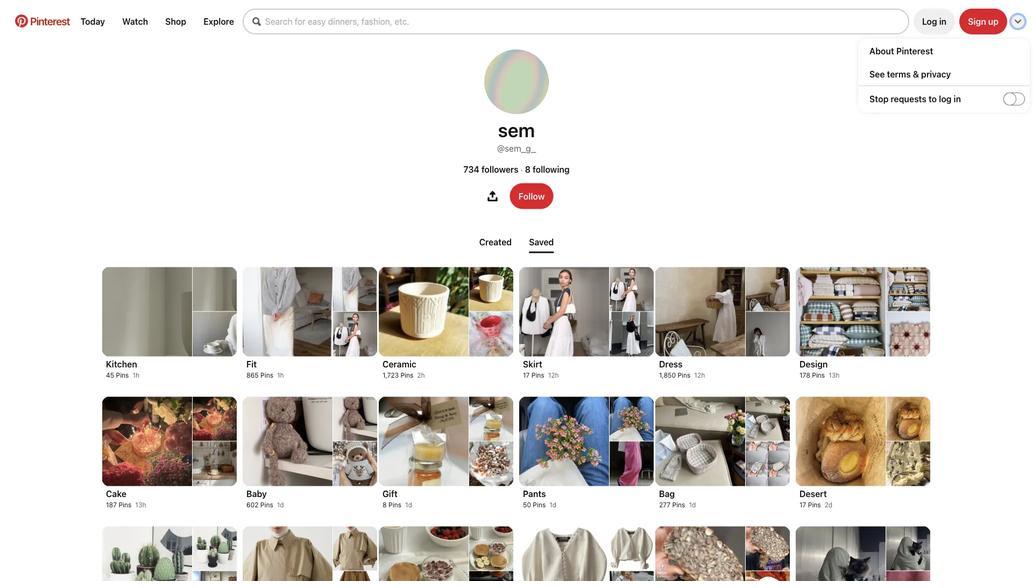 Task type: vqa. For each thing, say whether or not it's contained in the screenshot.
.
no



Task type: describe. For each thing, give the bounding box(es) containing it.
skirt
[[523, 359, 542, 369]]

pins for skirt
[[532, 372, 544, 379]]

saved
[[529, 237, 554, 247]]

gift
[[383, 489, 398, 499]]

734 followers · 8 following
[[464, 164, 570, 175]]

pins for kitchen
[[116, 372, 129, 379]]

stop requests to log in
[[870, 94, 961, 104]]

bag 277 pins 1d
[[659, 489, 696, 509]]

desert
[[800, 489, 827, 499]]

saved link
[[525, 233, 558, 252]]

ceramic
[[383, 359, 417, 369]]

dress
[[659, 359, 683, 369]]

baby 602 pins 1d
[[247, 489, 284, 509]]

pinterest button
[[9, 14, 76, 29]]

log in button
[[914, 9, 955, 34]]

to
[[929, 94, 937, 104]]

pins for design
[[812, 372, 825, 379]]

pants
[[523, 489, 546, 499]]

explore link
[[199, 12, 238, 31]]

log
[[922, 16, 937, 27]]

187
[[106, 501, 117, 509]]

@sem_g_
[[497, 143, 536, 154]]

requests
[[891, 94, 927, 104]]

pins for ceramic
[[401, 372, 414, 379]]

1,850
[[659, 372, 676, 379]]

1d for bag
[[689, 501, 696, 509]]

desert 17 pins 2d
[[800, 489, 833, 509]]

log
[[939, 94, 952, 104]]

pins for desert
[[808, 501, 821, 509]]

today
[[81, 16, 105, 27]]

pins for pants
[[533, 501, 546, 509]]

178
[[800, 372, 811, 379]]

pants 50 pins 1d
[[523, 489, 557, 509]]

734
[[464, 164, 480, 175]]

stop
[[870, 94, 889, 104]]

terms
[[887, 69, 911, 79]]

17 for skirt
[[523, 372, 530, 379]]

13h for cake
[[135, 501, 146, 509]]

cake 187 pins 13h
[[106, 489, 146, 509]]

17 for desert
[[800, 501, 806, 509]]

pins for bag
[[673, 501, 685, 509]]

2d
[[825, 501, 833, 509]]

fit 865 pins 1h
[[247, 359, 284, 379]]

1h for fit
[[277, 372, 284, 379]]

created link
[[475, 233, 516, 252]]

1d for gift
[[405, 501, 412, 509]]

1h for kitchen
[[133, 372, 139, 379]]

in inside button
[[940, 16, 947, 27]]

fit
[[247, 359, 257, 369]]

created
[[479, 237, 512, 247]]

ceramic 1,723 pins 2h
[[383, 359, 425, 379]]

pinterest inside button
[[30, 15, 70, 27]]



Task type: locate. For each thing, give the bounding box(es) containing it.
pins inside skirt 17 pins 12h
[[532, 372, 544, 379]]

fit image
[[243, 267, 333, 357], [333, 267, 377, 311], [333, 312, 377, 357]]

up
[[989, 16, 999, 27]]

1 horizontal spatial 12h
[[694, 372, 705, 379]]

277
[[659, 501, 671, 509]]

plant image
[[102, 527, 192, 581], [193, 527, 237, 571], [193, 571, 237, 581]]

pins down desert
[[808, 501, 821, 509]]

pins down skirt
[[532, 372, 544, 379]]

skirt 17 pins 12h
[[523, 359, 559, 379]]

4 1d from the left
[[689, 501, 696, 509]]

shop link
[[161, 12, 191, 31]]

pinterest up &
[[897, 46, 933, 56]]

12h for dress
[[694, 372, 705, 379]]

following
[[533, 164, 570, 175]]

0 vertical spatial in
[[940, 16, 947, 27]]

pins inside bag 277 pins 1d
[[673, 501, 685, 509]]

50
[[523, 501, 531, 509]]

&
[[913, 69, 919, 79]]

brekkie image
[[379, 527, 469, 581], [469, 527, 513, 571], [469, 571, 513, 581]]

1d for pants
[[550, 501, 557, 509]]

1d inside gift 8 pins 1d
[[405, 501, 412, 509]]

dress image
[[656, 267, 745, 357], [746, 267, 790, 311], [746, 312, 790, 357]]

8 right the ·
[[525, 164, 531, 175]]

pins inside the ceramic 1,723 pins 2h
[[401, 372, 414, 379]]

about pinterest link
[[870, 46, 1030, 56]]

pins for fit
[[261, 372, 273, 379]]

pins right 602
[[260, 501, 273, 509]]

1h
[[133, 372, 139, 379], [277, 372, 284, 379]]

pins inside gift 8 pins 1d
[[389, 501, 401, 509]]

1 horizontal spatial 1h
[[277, 372, 284, 379]]

sandwich image
[[656, 527, 745, 581], [746, 527, 790, 571], [746, 571, 790, 581]]

1 vertical spatial 17
[[800, 501, 806, 509]]

0 horizontal spatial 12h
[[548, 372, 559, 379]]

13h right 178 at bottom
[[829, 372, 840, 379]]

pins inside "pants 50 pins 1d"
[[533, 501, 546, 509]]

45
[[106, 372, 114, 379]]

0 horizontal spatial 17
[[523, 372, 530, 379]]

0 horizontal spatial 1h
[[133, 372, 139, 379]]

pinterest link
[[9, 14, 76, 27]]

sem button
[[498, 118, 535, 141]]

17 inside desert 17 pins 2d
[[800, 501, 806, 509]]

0 horizontal spatial pinterest
[[30, 15, 70, 27]]

1h right 865
[[277, 372, 284, 379]]

search image
[[252, 17, 261, 26]]

see terms & privacy link
[[870, 69, 1030, 79]]

ceramic image
[[379, 267, 469, 357], [469, 267, 513, 311], [469, 312, 513, 357]]

pins for baby
[[260, 501, 273, 509]]

1 horizontal spatial pinterest
[[897, 46, 933, 56]]

Search text field
[[265, 16, 908, 27]]

@sem_g_ button
[[497, 140, 536, 163]]

12h inside skirt 17 pins 12h
[[548, 372, 559, 379]]

cake
[[106, 489, 126, 499]]

1 vertical spatial pinterest
[[897, 46, 933, 56]]

pinterest right pinterest icon
[[30, 15, 70, 27]]

watch link
[[118, 12, 152, 31]]

1h inside fit 865 pins 1h
[[277, 372, 284, 379]]

0 vertical spatial 13h
[[829, 372, 840, 379]]

12h inside dress 1,850 pins 12h
[[694, 372, 705, 379]]

baby image
[[243, 397, 333, 486], [333, 397, 377, 441], [333, 442, 377, 486]]

about
[[870, 46, 894, 56]]

1 horizontal spatial 13h
[[829, 372, 840, 379]]

pins
[[116, 372, 129, 379], [261, 372, 273, 379], [401, 372, 414, 379], [532, 372, 544, 379], [678, 372, 691, 379], [812, 372, 825, 379], [119, 501, 131, 509], [260, 501, 273, 509], [389, 501, 401, 509], [533, 501, 546, 509], [673, 501, 685, 509], [808, 501, 821, 509]]

1,723
[[383, 372, 399, 379]]

about pinterest
[[870, 46, 933, 56]]

0 vertical spatial 8
[[525, 164, 531, 175]]

pins inside cake 187 pins 13h
[[119, 501, 131, 509]]

skirt image
[[519, 267, 609, 357], [610, 267, 654, 311], [610, 312, 654, 357]]

blouse image
[[519, 527, 609, 581], [610, 527, 654, 571], [610, 571, 654, 581]]

coat image
[[243, 527, 333, 581], [333, 527, 377, 571], [333, 571, 377, 581]]

0 horizontal spatial 8
[[383, 501, 387, 509]]

2h
[[417, 372, 425, 379]]

0 vertical spatial 17
[[523, 372, 530, 379]]

pins for dress
[[678, 372, 691, 379]]

pins down the ceramic at the left of the page
[[401, 372, 414, 379]]

·
[[521, 165, 523, 174]]

1 horizontal spatial 17
[[800, 501, 806, 509]]

pins right 1,850
[[678, 372, 691, 379]]

3 1d from the left
[[550, 501, 557, 509]]

pins inside fit 865 pins 1h
[[261, 372, 273, 379]]

privacy
[[921, 69, 951, 79]]

pins down "gift"
[[389, 501, 401, 509]]

8 inside gift 8 pins 1d
[[383, 501, 387, 509]]

0 vertical spatial pinterest
[[30, 15, 70, 27]]

pins inside baby 602 pins 1d
[[260, 501, 273, 509]]

1 1h from the left
[[133, 372, 139, 379]]

1d inside baby 602 pins 1d
[[277, 501, 284, 509]]

0 horizontal spatial 13h
[[135, 501, 146, 509]]

dress 1,850 pins 12h
[[659, 359, 705, 379]]

sign up button
[[960, 9, 1008, 34]]

hijab image
[[796, 527, 886, 581], [886, 527, 931, 571], [886, 571, 931, 581]]

sem
[[498, 118, 535, 141]]

1 vertical spatial in
[[954, 94, 961, 104]]

12h for skirt
[[548, 372, 559, 379]]

8
[[525, 164, 531, 175], [383, 501, 387, 509]]

13h
[[829, 372, 840, 379], [135, 501, 146, 509]]

follow button
[[510, 183, 553, 209]]

bag image
[[656, 397, 745, 486], [746, 397, 790, 441], [746, 442, 790, 486]]

list containing kitchen
[[34, 260, 999, 581]]

design 178 pins 13h
[[800, 359, 840, 379]]

865
[[247, 372, 259, 379]]

pins inside kitchen 45 pins 1h
[[116, 372, 129, 379]]

2 1d from the left
[[405, 501, 412, 509]]

1h inside kitchen 45 pins 1h
[[133, 372, 139, 379]]

pins right 865
[[261, 372, 273, 379]]

sign up
[[968, 16, 999, 27]]

1h down kitchen
[[133, 372, 139, 379]]

sign
[[968, 16, 986, 27]]

13h right "187"
[[135, 501, 146, 509]]

bag
[[659, 489, 675, 499]]

17 down desert
[[800, 501, 806, 509]]

13h inside design 178 pins 13h
[[829, 372, 840, 379]]

17 down skirt
[[523, 372, 530, 379]]

pants image
[[519, 397, 609, 486], [610, 397, 654, 441], [610, 442, 654, 486]]

2 12h from the left
[[694, 372, 705, 379]]

kitchen 45 pins 1h
[[106, 359, 139, 379]]

kitchen image
[[102, 267, 192, 357], [193, 267, 237, 311], [193, 312, 237, 357]]

shop
[[165, 16, 186, 27]]

pins down design
[[812, 372, 825, 379]]

1 horizontal spatial in
[[954, 94, 961, 104]]

log in
[[922, 16, 947, 27]]

0 horizontal spatial in
[[940, 16, 947, 27]]

gift image
[[379, 397, 469, 486], [469, 397, 513, 441], [469, 442, 513, 486]]

pins inside desert 17 pins 2d
[[808, 501, 821, 509]]

1 1d from the left
[[277, 501, 284, 509]]

baby
[[247, 489, 267, 499]]

8 down "gift"
[[383, 501, 387, 509]]

1d for baby
[[277, 501, 284, 509]]

1 horizontal spatial 8
[[525, 164, 531, 175]]

list
[[34, 260, 999, 581]]

user avatar image
[[484, 50, 549, 114]]

kitchen
[[106, 359, 137, 369]]

17 inside skirt 17 pins 12h
[[523, 372, 530, 379]]

gift 8 pins 1d
[[383, 489, 412, 509]]

pins for gift
[[389, 501, 401, 509]]

17
[[523, 372, 530, 379], [800, 501, 806, 509]]

today link
[[76, 12, 109, 31]]

explore
[[204, 16, 234, 27]]

1 vertical spatial 13h
[[135, 501, 146, 509]]

in
[[940, 16, 947, 27], [954, 94, 961, 104]]

followers
[[482, 164, 519, 175]]

see terms & privacy
[[870, 69, 951, 79]]

1d
[[277, 501, 284, 509], [405, 501, 412, 509], [550, 501, 557, 509], [689, 501, 696, 509]]

pins inside dress 1,850 pins 12h
[[678, 372, 691, 379]]

pins right "187"
[[119, 501, 131, 509]]

12h
[[548, 372, 559, 379], [694, 372, 705, 379]]

pins for cake
[[119, 501, 131, 509]]

pins right 277
[[673, 501, 685, 509]]

design
[[800, 359, 828, 369]]

1 vertical spatial 8
[[383, 501, 387, 509]]

pinterest
[[30, 15, 70, 27], [897, 46, 933, 56]]

2 1h from the left
[[277, 372, 284, 379]]

pinterest image
[[15, 14, 28, 27]]

13h for design
[[829, 372, 840, 379]]

follow
[[519, 191, 545, 201]]

sem @sem_g_
[[497, 118, 536, 154]]

1d inside bag 277 pins 1d
[[689, 501, 696, 509]]

see
[[870, 69, 885, 79]]

desert image
[[796, 397, 886, 486], [886, 397, 931, 441], [886, 442, 931, 486]]

1 12h from the left
[[548, 372, 559, 379]]

design image
[[796, 267, 886, 357], [886, 267, 931, 311], [886, 312, 931, 357]]

pins down pants
[[533, 501, 546, 509]]

pins down kitchen
[[116, 372, 129, 379]]

1d inside "pants 50 pins 1d"
[[550, 501, 557, 509]]

602
[[247, 501, 259, 509]]

pins inside design 178 pins 13h
[[812, 372, 825, 379]]

cake image
[[102, 397, 192, 486], [193, 397, 237, 441], [193, 442, 237, 486]]

13h inside cake 187 pins 13h
[[135, 501, 146, 509]]

watch
[[122, 16, 148, 27]]



